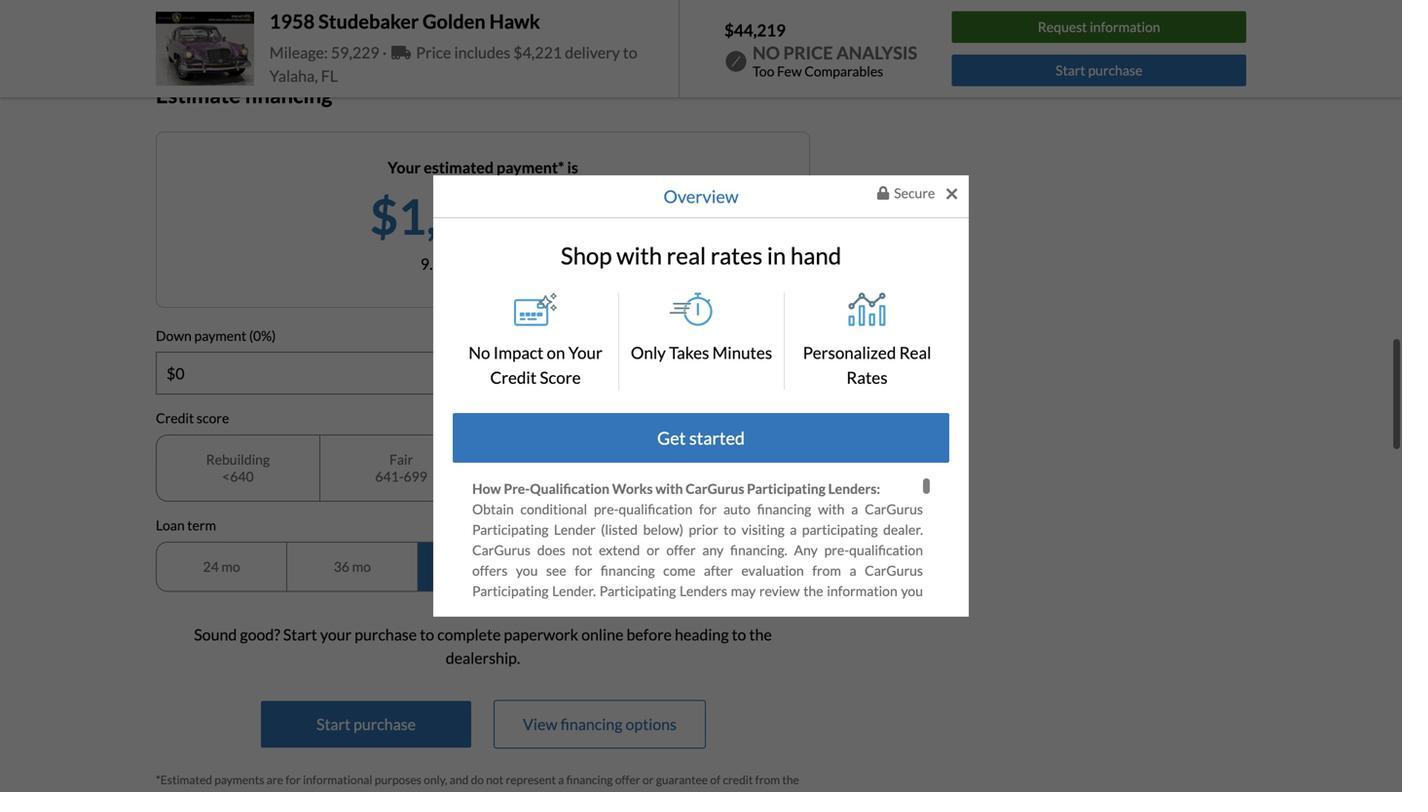 Task type: locate. For each thing, give the bounding box(es) containing it.
credit down impact
[[490, 367, 537, 387]]

0 vertical spatial and
[[865, 644, 887, 661]]

close financing wizard image
[[947, 185, 958, 203]]

start purchase button down request information button at the right top of page
[[952, 54, 1247, 86]]

48 mo
[[465, 558, 502, 575]]

1 vertical spatial ·
[[383, 43, 387, 62]]

1 horizontal spatial credit
[[888, 603, 924, 620]]

1 vertical spatial dealer.
[[627, 787, 667, 792]]

estimate
[[828, 746, 880, 763]]

1 horizontal spatial will
[[732, 746, 753, 763]]

mo right 48 in the left bottom of the page
[[483, 558, 502, 575]]

from inside *estimated payments are for informational purposes only, and do not represent a financing offer or guarantee of credit from the seller.
[[756, 772, 780, 786]]

golden
[[423, 10, 486, 33]]

0 horizontal spatial will
[[472, 644, 493, 661]]

analysis
[[837, 42, 918, 63]]

start purchase for the rightmost start purchase button
[[1056, 62, 1143, 78]]

your down 'online'
[[601, 644, 628, 661]]

0 horizontal spatial estimated
[[424, 158, 494, 177]]

be inside remember, your pre-qualification can only be used for the purchase of one, personal use vehicle. the offer summary will include an estimate of the financing terms (including down payment) you could qualify for when you apply for financing at the dealer. these estimates may not include tax, tit
[[730, 726, 745, 742]]

1 vertical spatial your
[[569, 343, 603, 363]]

<640
[[222, 468, 254, 485]]

financing
[[245, 82, 333, 108], [758, 501, 812, 517], [601, 562, 655, 579], [561, 714, 623, 733], [472, 767, 527, 783], [567, 772, 613, 786], [530, 787, 584, 792]]

mileage:
[[270, 43, 328, 62]]

0 horizontal spatial on
[[282, 11, 300, 30]]

36 mo
[[334, 558, 371, 575]]

0 vertical spatial credit
[[888, 603, 924, 620]]

2 vertical spatial or
[[643, 772, 654, 786]]

1 vertical spatial will
[[732, 746, 753, 763]]

dealer. inside remember, your pre-qualification can only be used for the purchase of one, personal use vehicle. the offer summary will include an estimate of the financing terms (including down payment) you could qualify for when you apply for financing at the dealer. these estimates may not include tax, tit
[[627, 787, 667, 792]]

apply
[[472, 787, 505, 792]]

financing up at
[[567, 772, 613, 786]]

0 vertical spatial credit
[[490, 367, 537, 387]]

offer up come
[[667, 542, 696, 558]]

9.74% dealer apr
[[421, 254, 546, 273]]

1 vertical spatial on
[[547, 343, 565, 363]]

0 vertical spatial ·
[[372, 11, 377, 30]]

be
[[500, 644, 515, 661], [685, 665, 700, 681], [599, 685, 614, 702], [730, 726, 745, 742]]

(including
[[571, 767, 629, 783]]

start purchase down request information button at the right top of page
[[1056, 62, 1143, 78]]

1 horizontal spatial your
[[569, 343, 603, 363]]

information right request
[[1090, 19, 1161, 35]]

cargurus up lenders,
[[865, 562, 924, 579]]

your up $1,081 in the top left of the page
[[388, 158, 421, 177]]

not up apply
[[486, 772, 504, 786]]

from down the any
[[813, 562, 842, 579]]

1 horizontal spatial dealer.
[[884, 521, 924, 538]]

mo
[[222, 558, 240, 575], [352, 558, 371, 575], [483, 558, 502, 575], [614, 558, 633, 575], [745, 558, 763, 575]]

mo for 36 mo
[[352, 558, 371, 575]]

5 mo from the left
[[745, 558, 763, 575]]

estimated up $1,081 in the top left of the page
[[424, 158, 494, 177]]

2 horizontal spatial qualify
[[797, 767, 837, 783]]

2 vertical spatial qualify
[[797, 767, 837, 783]]

only
[[701, 726, 727, 742]]

0 vertical spatial dealer.
[[884, 521, 924, 538]]

1 horizontal spatial and
[[865, 644, 887, 661]]

not down the lender
[[572, 542, 593, 558]]

your up use
[[544, 726, 571, 742]]

mo right 24
[[222, 558, 240, 575]]

offer up down
[[636, 746, 665, 763]]

the inside sound good? start your purchase to complete paperwork online before heading to the dealership.
[[750, 625, 772, 644]]

will
[[472, 644, 493, 661], [732, 746, 753, 763]]

monthly
[[702, 644, 751, 661]]

participating
[[747, 480, 826, 497], [472, 521, 549, 538], [472, 583, 549, 599], [600, 583, 676, 599], [767, 624, 844, 640], [712, 685, 788, 702]]

more
[[692, 624, 723, 640]]

start for the bottommost start purchase button
[[317, 714, 351, 733]]

start for the rightmost start purchase button
[[1056, 62, 1086, 78]]

start inside sound good? start your purchase to complete paperwork online before heading to the dealership.
[[283, 625, 317, 644]]

0 vertical spatial see
[[546, 562, 567, 579]]

with up our
[[750, 603, 777, 620]]

0 vertical spatial start purchase button
[[952, 54, 1247, 86]]

impact
[[798, 603, 839, 620]]

your up score
[[569, 343, 603, 363]]

1 vertical spatial see
[[574, 644, 594, 661]]

vehicle.
[[556, 746, 601, 763]]

purchase
[[1089, 62, 1143, 78], [355, 625, 417, 644], [354, 714, 416, 733], [825, 726, 879, 742]]

may down could
[[772, 787, 796, 792]]

mo for 72 mo
[[745, 558, 763, 575]]

to right delivery
[[623, 43, 638, 62]]

pre- inside remember, your pre-qualification can only be used for the purchase of one, personal use vehicle. the offer summary will include an estimate of the financing terms (including down payment) you could qualify for when you apply for financing at the dealer. these estimates may not include tax, tit
[[575, 726, 600, 742]]

1 horizontal spatial include
[[824, 787, 867, 792]]

1 mo from the left
[[222, 558, 240, 575]]

1 vertical spatial credit
[[723, 772, 753, 786]]

participating up 'provide'
[[472, 583, 549, 599]]

your estimated payment* is
[[388, 158, 579, 177]]

0 vertical spatial information
[[1090, 19, 1161, 35]]

and down lenders,
[[865, 644, 887, 661]]

lenders
[[680, 583, 728, 599]]

1 horizontal spatial credit
[[490, 367, 537, 387]]

1 vertical spatial start purchase
[[317, 714, 416, 733]]

0 horizontal spatial credit
[[723, 772, 753, 786]]

your
[[858, 603, 885, 620], [320, 625, 352, 644], [601, 644, 628, 661], [544, 726, 571, 742]]

59,229
[[331, 43, 380, 62]]

be down vehicles
[[599, 685, 614, 702]]

only takes minutes
[[631, 343, 773, 363]]

for down able
[[544, 665, 562, 681]]

no price analysis too few comparables
[[753, 42, 918, 80]]

0 horizontal spatial see
[[546, 562, 567, 579]]

2 horizontal spatial your
[[786, 665, 814, 681]]

terms
[[531, 767, 566, 783]]

1 horizontal spatial information
[[1090, 19, 1161, 35]]

0 vertical spatial qualify
[[706, 603, 747, 620]]

view
[[523, 714, 558, 733]]

no
[[753, 42, 780, 63]]

1 vertical spatial from
[[756, 772, 780, 786]]

of up estimates
[[711, 772, 721, 786]]

lenders:
[[829, 480, 881, 497]]

information inside how pre-qualification works with cargurus participating lenders: obtain conditional pre-qualification for auto financing with a cargurus participating lender (listed below) prior to visiting a participating dealer. cargurus does not extend or offer any financing. any pre-qualification offers you see for financing come after evaluation from a cargurus participating lender. participating lenders may review the information you provide to determine whether you pre-qualify with no impact to your credit score. if you pre-qualify with one or more of our participating lenders, you will be able to see your estimated monthly payments, aprs and offer summaries for vehicles you may be considering. your request for pre- qualification may not be submitted to all participating lenders.
[[827, 583, 898, 599]]

credit inside how pre-qualification works with cargurus participating lenders: obtain conditional pre-qualification for auto financing with a cargurus participating lender (listed below) prior to visiting a participating dealer. cargurus does not extend or offer any financing. any pre-qualification offers you see for financing come after evaluation from a cargurus participating lender. participating lenders may review the information you provide to determine whether you pre-qualify with no impact to your credit score. if you pre-qualify with one or more of our participating lenders, you will be able to see your estimated monthly payments, aprs and offer summaries for vehicles you may be considering. your request for pre- qualification may not be submitted to all participating lenders.
[[888, 603, 924, 620]]

0 horizontal spatial include
[[759, 746, 802, 763]]

fair
[[390, 451, 413, 468]]

include
[[759, 746, 802, 763], [824, 787, 867, 792]]

qualify up more
[[706, 603, 747, 620]]

start right good?
[[283, 625, 317, 644]]

3 mo from the left
[[483, 558, 502, 575]]

your inside how pre-qualification works with cargurus participating lenders: obtain conditional pre-qualification for auto financing with a cargurus participating lender (listed below) prior to visiting a participating dealer. cargurus does not extend or offer any financing. any pre-qualification offers you see for financing come after evaluation from a cargurus participating lender. participating lenders may review the information you provide to determine whether you pre-qualify with no impact to your credit score. if you pre-qualify with one or more of our participating lenders, you will be able to see your estimated monthly payments, aprs and offer summaries for vehicles you may be considering. your request for pre- qualification may not be submitted to all participating lenders.
[[786, 665, 814, 681]]

from up estimates
[[756, 772, 780, 786]]

of left our
[[727, 624, 739, 640]]

1 vertical spatial credit
[[156, 410, 194, 426]]

purchase down 36 mo at the left of page
[[355, 625, 417, 644]]

your inside remember, your pre-qualification can only be used for the purchase of one, personal use vehicle. the offer summary will include an estimate of the financing terms (including down payment) you could qualify for when you apply for financing at the dealer. these estimates may not include tax, tit
[[544, 726, 571, 742]]

not down vehicles
[[577, 685, 597, 702]]

offer inside remember, your pre-qualification can only be used for the purchase of one, personal use vehicle. the offer summary will include an estimate of the financing terms (including down payment) you could qualify for when you apply for financing at the dealer. these estimates may not include tax, tit
[[636, 746, 665, 763]]

at
[[588, 787, 600, 792]]

or inside *estimated payments are for informational purposes only, and do not represent a financing offer or guarantee of credit from the seller.
[[643, 772, 654, 786]]

with right works
[[656, 480, 683, 497]]

/mo
[[525, 219, 552, 238]]

participating down the obtain
[[472, 521, 549, 538]]

1 vertical spatial start purchase button
[[261, 701, 472, 747]]

2 vertical spatial start
[[317, 714, 351, 733]]

not inside remember, your pre-qualification can only be used for the purchase of one, personal use vehicle. the offer summary will include an estimate of the financing terms (including down payment) you could qualify for when you apply for financing at the dealer. these estimates may not include tax, tit
[[800, 787, 820, 792]]

1 vertical spatial start
[[283, 625, 317, 644]]

0 horizontal spatial start purchase button
[[261, 701, 472, 747]]

start down request
[[1056, 62, 1086, 78]]

0 vertical spatial from
[[813, 562, 842, 579]]

0 vertical spatial estimated
[[424, 158, 494, 177]]

may inside remember, your pre-qualification can only be used for the purchase of one, personal use vehicle. the offer summary will include an estimate of the financing terms (including down payment) you could qualify for when you apply for financing at the dealer. these estimates may not include tax, tit
[[772, 787, 796, 792]]

credit left score
[[156, 410, 194, 426]]

started
[[690, 427, 745, 449]]

1 vertical spatial estimated
[[635, 644, 695, 661]]

0 horizontal spatial information
[[827, 583, 898, 599]]

0 horizontal spatial dealer.
[[627, 787, 667, 792]]

or left guarantee
[[643, 772, 654, 786]]

not down an at right
[[800, 787, 820, 792]]

credit inside no impact on your credit score
[[490, 367, 537, 387]]

1 horizontal spatial estimated
[[635, 644, 695, 661]]

options
[[626, 714, 677, 733]]

700-
[[539, 468, 567, 485]]

credit up estimates
[[723, 772, 753, 786]]

obtain
[[472, 501, 514, 517]]

purchase up estimate
[[825, 726, 879, 742]]

does
[[537, 542, 566, 558]]

to down auto
[[724, 521, 737, 538]]

online
[[582, 625, 624, 644]]

may
[[731, 583, 756, 599], [653, 665, 678, 681], [549, 685, 574, 702], [772, 787, 796, 792]]

participating up visiting in the right bottom of the page
[[747, 480, 826, 497]]

overview
[[664, 185, 739, 207]]

the
[[804, 583, 824, 599], [750, 625, 772, 644], [801, 726, 821, 742], [904, 746, 924, 763], [783, 772, 800, 786], [604, 787, 623, 792]]

*estimated payments are for informational purposes only, and do not represent a financing offer or guarantee of credit from the seller.
[[156, 772, 800, 792]]

1 vertical spatial and
[[450, 772, 469, 786]]

the inside *estimated payments are for informational purposes only, and do not represent a financing offer or guarantee of credit from the seller.
[[783, 772, 800, 786]]

financing up vehicle.
[[561, 714, 623, 733]]

good?
[[240, 625, 280, 644]]

24 mo
[[203, 558, 240, 575]]

rates
[[847, 367, 888, 387]]

start up informational
[[317, 714, 351, 733]]

truck moving image
[[392, 45, 411, 60]]

will inside remember, your pre-qualification can only be used for the purchase of one, personal use vehicle. the offer summary will include an estimate of the financing terms (including down payment) you could qualify for when you apply for financing at the dealer. these estimates may not include tax, tit
[[732, 746, 753, 763]]

· left 78
[[372, 11, 377, 30]]

your down 36
[[320, 625, 352, 644]]

no
[[780, 603, 795, 620]]

credit
[[490, 367, 537, 387], [156, 410, 194, 426]]

extend
[[599, 542, 640, 558]]

0 horizontal spatial qualify
[[575, 624, 615, 640]]

fair 641-699
[[375, 451, 428, 485]]

1958 studebaker golden hawk
[[270, 10, 541, 33]]

cargurus down "lenders:"
[[865, 501, 924, 517]]

0 horizontal spatial your
[[388, 158, 421, 177]]

your inside no impact on your credit score
[[569, 343, 603, 363]]

to inside price includes $4,221 delivery to yalaha, fl
[[623, 43, 638, 62]]

qualification up below)
[[619, 501, 693, 517]]

be up summaries
[[500, 644, 515, 661]]

1 horizontal spatial see
[[574, 644, 594, 661]]

information up lenders,
[[827, 583, 898, 599]]

1 horizontal spatial from
[[813, 562, 842, 579]]

on inside no impact on your credit score
[[547, 343, 565, 363]]

or right 'one'
[[675, 624, 688, 640]]

0 horizontal spatial start purchase
[[317, 714, 416, 733]]

lock image
[[878, 186, 890, 200]]

72 mo
[[726, 558, 763, 575]]

purchase up purposes
[[354, 714, 416, 733]]

641-
[[375, 468, 404, 485]]

see up vehicles
[[574, 644, 594, 661]]

request information
[[1038, 19, 1161, 35]]

shop
[[561, 241, 612, 269]]

qualification up the
[[599, 726, 673, 742]]

of
[[727, 624, 739, 640], [883, 726, 895, 742], [886, 746, 898, 763], [711, 772, 721, 786]]

shop with real rates in hand
[[561, 241, 842, 269]]

mo right 72
[[745, 558, 763, 575]]

dealer. down down
[[627, 787, 667, 792]]

0 horizontal spatial and
[[450, 772, 469, 786]]

start purchase up informational
[[317, 714, 416, 733]]

0 vertical spatial start
[[1056, 62, 1086, 78]]

impact
[[494, 343, 544, 363]]

offer down the
[[615, 772, 641, 786]]

78
[[380, 11, 398, 30]]

yalaha,
[[270, 66, 318, 85]]

2 vertical spatial your
[[786, 665, 814, 681]]

hand
[[791, 241, 842, 269]]

estimate
[[156, 82, 241, 108]]

financing up visiting in the right bottom of the page
[[758, 501, 812, 517]]

your
[[388, 158, 421, 177], [569, 343, 603, 363], [786, 665, 814, 681]]

mo for 24 mo
[[222, 558, 240, 575]]

dealer. inside how pre-qualification works with cargurus participating lenders: obtain conditional pre-qualification for auto financing with a cargurus participating lender (listed below) prior to visiting a participating dealer. cargurus does not extend or offer any financing. any pre-qualification offers you see for financing come after evaluation from a cargurus participating lender. participating lenders may review the information you provide to determine whether you pre-qualify with no impact to your credit score. if you pre-qualify with one or more of our participating lenders, you will be able to see your estimated monthly payments, aprs and offer summaries for vehicles you may be considering. your request for pre- qualification may not be submitted to all participating lenders.
[[884, 521, 924, 538]]

will down score.
[[472, 644, 493, 661]]

of up the when
[[886, 746, 898, 763]]

if
[[512, 624, 520, 640]]

cargurus up offers at the bottom left of the page
[[472, 542, 531, 558]]

on right days
[[282, 11, 300, 30]]

0 vertical spatial will
[[472, 644, 493, 661]]

price includes $4,221 delivery to yalaha, fl
[[270, 43, 638, 85]]

1 horizontal spatial start purchase
[[1056, 62, 1143, 78]]

0 vertical spatial on
[[282, 11, 300, 30]]

0 horizontal spatial from
[[756, 772, 780, 786]]

see down the does
[[546, 562, 567, 579]]

participating down the impact
[[767, 624, 844, 640]]

·
[[372, 11, 377, 30], [383, 43, 387, 62]]

qualify
[[706, 603, 747, 620], [575, 624, 615, 640], [797, 767, 837, 783]]

1 horizontal spatial ·
[[383, 43, 387, 62]]

749
[[567, 468, 591, 485]]

or down below)
[[647, 542, 660, 558]]

dealer. right participating
[[884, 521, 924, 538]]

1 horizontal spatial on
[[547, 343, 565, 363]]

credit up lenders,
[[888, 603, 924, 620]]

include down estimate
[[824, 787, 867, 792]]

2 mo from the left
[[352, 558, 371, 575]]

may up view
[[549, 685, 574, 702]]

credit score
[[156, 410, 229, 426]]

a inside *estimated payments are for informational purposes only, and do not represent a financing offer or guarantee of credit from the seller.
[[558, 772, 564, 786]]

include up could
[[759, 746, 802, 763]]

be right only
[[730, 726, 745, 742]]

informational
[[303, 772, 373, 786]]

for up prior
[[699, 501, 717, 517]]

1 vertical spatial information
[[827, 583, 898, 599]]

4 mo from the left
[[614, 558, 633, 575]]

pre- up vehicle.
[[575, 726, 600, 742]]

dealer.
[[884, 521, 924, 538], [627, 787, 667, 792]]

mo right 60
[[614, 558, 633, 575]]

considering.
[[707, 665, 779, 681]]

estimated down 'one'
[[635, 644, 695, 661]]

view financing options button
[[495, 701, 705, 747]]

0 vertical spatial start purchase
[[1056, 62, 1143, 78]]

0 horizontal spatial ·
[[372, 11, 377, 30]]

your down payments,
[[786, 665, 814, 681]]

qualify inside remember, your pre-qualification can only be used for the purchase of one, personal use vehicle. the offer summary will include an estimate of the financing terms (including down payment) you could qualify for when you apply for financing at the dealer. these estimates may not include tax, tit
[[797, 767, 837, 783]]

personalized
[[803, 343, 897, 363]]

information
[[1090, 19, 1161, 35], [827, 583, 898, 599]]



Task type: describe. For each thing, give the bounding box(es) containing it.
a down "lenders:"
[[852, 501, 859, 517]]

$44,219
[[725, 20, 786, 40]]

good
[[549, 451, 581, 468]]

of inside how pre-qualification works with cargurus participating lenders: obtain conditional pre-qualification for auto financing with a cargurus participating lender (listed below) prior to visiting a participating dealer. cargurus does not extend or offer any financing. any pre-qualification offers you see for financing come after evaluation from a cargurus participating lender. participating lenders may review the information you provide to determine whether you pre-qualify with no impact to your credit score. if you pre-qualify with one or more of our participating lenders, you will be able to see your estimated monthly payments, aprs and offer summaries for vehicles you may be considering. your request for pre- qualification may not be submitted to all participating lenders.
[[727, 624, 739, 640]]

qualification
[[530, 480, 610, 497]]

$1,081 /mo est
[[370, 186, 576, 245]]

with left real
[[617, 241, 662, 269]]

qualification down participating
[[850, 542, 924, 558]]

0 vertical spatial or
[[647, 542, 660, 558]]

1 vertical spatial qualify
[[575, 624, 615, 640]]

purchase inside sound good? start your purchase to complete paperwork online before heading to the dealership.
[[355, 625, 417, 644]]

loan term
[[156, 517, 216, 533]]

lender.
[[553, 583, 596, 599]]

your inside sound good? start your purchase to complete paperwork online before heading to the dealership.
[[320, 625, 352, 644]]

(0%)
[[249, 327, 276, 344]]

are
[[267, 772, 283, 786]]

may down 72 mo
[[731, 583, 756, 599]]

your up lenders,
[[858, 603, 885, 620]]

visiting
[[742, 521, 785, 538]]

request information button
[[952, 11, 1247, 43]]

of inside *estimated payments are for informational purposes only, and do not represent a financing offer or guarantee of credit from the seller.
[[711, 772, 721, 786]]

how
[[472, 480, 501, 497]]

few
[[777, 63, 802, 80]]

financing inside *estimated payments are for informational purposes only, and do not represent a financing offer or guarantee of credit from the seller.
[[567, 772, 613, 786]]

get started button
[[453, 413, 950, 463]]

payments,
[[758, 644, 819, 661]]

only,
[[424, 772, 448, 786]]

below)
[[643, 521, 684, 538]]

tax,
[[871, 787, 893, 792]]

payment)
[[672, 767, 728, 783]]

for left 60
[[575, 562, 593, 579]]

only
[[631, 343, 666, 363]]

financing.
[[731, 542, 788, 558]]

qualification down summaries
[[472, 685, 546, 702]]

down payment (0%)
[[156, 327, 276, 344]]

payment*
[[497, 158, 564, 177]]

to up monthly
[[732, 625, 747, 644]]

1 vertical spatial include
[[824, 787, 867, 792]]

rebuilding
[[206, 451, 270, 468]]

the
[[607, 746, 630, 763]]

1958 studebaker golden hawk image
[[156, 12, 254, 86]]

an
[[808, 746, 822, 763]]

cargurus up auto
[[686, 480, 745, 497]]

from inside how pre-qualification works with cargurus participating lenders: obtain conditional pre-qualification for auto financing with a cargurus participating lender (listed below) prior to visiting a participating dealer. cargurus does not extend or offer any financing. any pre-qualification offers you see for financing come after evaluation from a cargurus participating lender. participating lenders may review the information you provide to determine whether you pre-qualify with no impact to your credit score. if you pre-qualify with one or more of our participating lenders, you will be able to see your estimated monthly payments, aprs and offer summaries for vehicles you may be considering. your request for pre- qualification may not be submitted to all participating lenders.
[[813, 562, 842, 579]]

could
[[759, 767, 792, 783]]

all
[[696, 685, 709, 702]]

with down whether
[[619, 624, 646, 640]]

850
[[731, 468, 754, 485]]

pre- up (listed
[[594, 501, 619, 517]]

1958
[[270, 10, 315, 33]]

whether
[[602, 603, 653, 620]]

any
[[703, 542, 724, 558]]

on for cargurus
[[282, 11, 300, 30]]

pre- down lenders
[[681, 603, 706, 620]]

Down payment (0%) text field
[[157, 353, 810, 394]]

offers
[[472, 562, 508, 579]]

financing up apply
[[472, 767, 527, 783]]

auto
[[724, 501, 751, 517]]

of left one, at the bottom right
[[883, 726, 895, 742]]

conditional
[[521, 501, 587, 517]]

60 mo
[[595, 558, 633, 575]]

paperwork
[[504, 625, 579, 644]]

estimated inside how pre-qualification works with cargurus participating lenders: obtain conditional pre-qualification for auto financing with a cargurus participating lender (listed below) prior to visiting a participating dealer. cargurus does not extend or offer any financing. any pre-qualification offers you see for financing come after evaluation from a cargurus participating lender. participating lenders may review the information you provide to determine whether you pre-qualify with no impact to your credit score. if you pre-qualify with one or more of our participating lenders, you will be able to see your estimated monthly payments, aprs and offer summaries for vehicles you may be considering. your request for pre- qualification may not be submitted to all participating lenders.
[[635, 644, 695, 661]]

for right request
[[874, 665, 892, 681]]

to right able
[[554, 644, 567, 661]]

submitted
[[617, 685, 678, 702]]

is
[[567, 158, 579, 177]]

vehicles
[[569, 665, 617, 681]]

payments
[[215, 772, 264, 786]]

rebuilding <640
[[206, 451, 270, 485]]

36
[[334, 558, 350, 575]]

determine
[[537, 603, 599, 620]]

financing down terms
[[530, 787, 584, 792]]

pre- down determine
[[550, 624, 575, 640]]

includes
[[454, 43, 511, 62]]

credit inside *estimated payments are for informational purposes only, and do not represent a financing offer or guarantee of credit from the seller.
[[723, 772, 753, 786]]

used
[[749, 726, 777, 742]]

no
[[469, 343, 491, 363]]

get
[[658, 427, 686, 449]]

remember,
[[472, 726, 540, 742]]

9.74%
[[421, 254, 463, 273]]

259 days at this dealership image
[[164, 0, 195, 22]]

review
[[760, 583, 800, 599]]

these
[[670, 787, 706, 792]]

purchase inside remember, your pre-qualification can only be used for the purchase of one, personal use vehicle. the offer summary will include an estimate of the financing terms (including down payment) you could qualify for when you apply for financing at the dealer. these estimates may not include tax, tit
[[825, 726, 879, 742]]

lenders,
[[847, 624, 898, 640]]

personal
[[472, 746, 524, 763]]

shop with real rates in hand dialog
[[0, 0, 1403, 792]]

to right the impact
[[842, 603, 854, 620]]

mo for 60 mo
[[614, 558, 633, 575]]

and inside how pre-qualification works with cargurus participating lenders: obtain conditional pre-qualification for auto financing with a cargurus participating lender (listed below) prior to visiting a participating dealer. cargurus does not extend or offer any financing. any pre-qualification offers you see for financing come after evaluation from a cargurus participating lender. participating lenders may review the information you provide to determine whether you pre-qualify with no impact to your credit score. if you pre-qualify with one or more of our participating lenders, you will be able to see your estimated monthly payments, aprs and offer summaries for vehicles you may be considering. your request for pre- qualification may not be submitted to all participating lenders.
[[865, 644, 887, 661]]

750-
[[702, 468, 731, 485]]

after
[[704, 562, 733, 579]]

on for your
[[547, 343, 565, 363]]

to up "paperwork"
[[521, 603, 534, 620]]

mileage: 59,229 ·
[[270, 43, 390, 62]]

information inside button
[[1090, 19, 1161, 35]]

a down participating
[[850, 562, 857, 579]]

for down estimate
[[842, 767, 860, 783]]

pre- up one, at the bottom right
[[899, 665, 924, 681]]

purchase down request information button at the right top of page
[[1089, 62, 1143, 78]]

sound good? start your purchase to complete paperwork online before heading to the dealership.
[[194, 625, 772, 667]]

remember, your pre-qualification can only be used for the purchase of one, personal use vehicle. the offer summary will include an estimate of the financing terms (including down payment) you could qualify for when you apply for financing at the dealer. these estimates may not include tax, tit
[[472, 726, 924, 792]]

1 vertical spatial or
[[675, 624, 688, 640]]

personalized real rates
[[803, 343, 932, 387]]

for down represent
[[509, 787, 526, 792]]

the inside how pre-qualification works with cargurus participating lenders: obtain conditional pre-qualification for auto financing with a cargurus participating lender (listed below) prior to visiting a participating dealer. cargurus does not extend or offer any financing. any pre-qualification offers you see for financing come after evaluation from a cargurus participating lender. participating lenders may review the information you provide to determine whether you pre-qualify with no impact to your credit score. if you pre-qualify with one or more of our participating lenders, you will be able to see your estimated monthly payments, aprs and offer summaries for vehicles you may be considering. your request for pre- qualification may not be submitted to all participating lenders.
[[804, 583, 824, 599]]

one,
[[898, 726, 924, 742]]

1 horizontal spatial start purchase button
[[952, 54, 1247, 86]]

be up all at the bottom
[[685, 665, 700, 681]]

to left all at the bottom
[[680, 685, 693, 702]]

works
[[612, 480, 653, 497]]

0 horizontal spatial credit
[[156, 410, 194, 426]]

for right used
[[780, 726, 798, 742]]

seller.
[[156, 790, 186, 792]]

and inside *estimated payments are for informational purposes only, and do not represent a financing offer or guarantee of credit from the seller.
[[450, 772, 469, 786]]

pre-
[[504, 480, 530, 497]]

takes
[[669, 343, 710, 363]]

offer inside *estimated payments are for informational purposes only, and do not represent a financing offer or guarantee of credit from the seller.
[[615, 772, 641, 786]]

start purchase for the bottommost start purchase button
[[317, 714, 416, 733]]

financing down extend at left bottom
[[601, 562, 655, 579]]

financing down mileage:
[[245, 82, 333, 108]]

est
[[555, 219, 576, 238]]

participating down considering.
[[712, 685, 788, 702]]

will inside how pre-qualification works with cargurus participating lenders: obtain conditional pre-qualification for auto financing with a cargurus participating lender (listed below) prior to visiting a participating dealer. cargurus does not extend or offer any financing. any pre-qualification offers you see for financing come after evaluation from a cargurus participating lender. participating lenders may review the information you provide to determine whether you pre-qualify with no impact to your credit score. if you pre-qualify with one or more of our participating lenders, you will be able to see your estimated monthly payments, aprs and offer summaries for vehicles you may be considering. your request for pre- qualification may not be submitted to all participating lenders.
[[472, 644, 493, 661]]

to left complete
[[420, 625, 435, 644]]

pre- down participating
[[825, 542, 850, 558]]

use
[[530, 746, 551, 763]]

cargurus up mileage: 59,229 ·
[[303, 11, 369, 30]]

may up submitted
[[653, 665, 678, 681]]

mo for 48 mo
[[483, 558, 502, 575]]

score
[[540, 367, 581, 387]]

lender
[[554, 521, 596, 538]]

a up the any
[[790, 521, 797, 538]]

dealer
[[466, 254, 513, 273]]

any
[[794, 542, 818, 558]]

financing inside "button"
[[561, 714, 623, 733]]

qualification inside remember, your pre-qualification can only be used for the purchase of one, personal use vehicle. the offer summary will include an estimate of the financing terms (including down payment) you could qualify for when you apply for financing at the dealer. these estimates may not include tax, tit
[[599, 726, 673, 742]]

0 vertical spatial your
[[388, 158, 421, 177]]

get started
[[658, 427, 745, 449]]

request
[[821, 665, 867, 681]]

not inside *estimated payments are for informational purposes only, and do not represent a financing offer or guarantee of credit from the seller.
[[486, 772, 504, 786]]

1 horizontal spatial qualify
[[706, 603, 747, 620]]

studebaker
[[319, 10, 419, 33]]

for inside *estimated payments are for informational purposes only, and do not represent a financing offer or guarantee of credit from the seller.
[[286, 772, 301, 786]]

$4,221
[[514, 43, 562, 62]]

offer down lenders,
[[894, 644, 924, 661]]

too
[[753, 63, 775, 80]]

can
[[677, 726, 698, 742]]

participating up whether
[[600, 583, 676, 599]]

how pre-qualification works with cargurus participating lenders: obtain conditional pre-qualification for auto financing with a cargurus participating lender (listed below) prior to visiting a participating dealer. cargurus does not extend or offer any financing. any pre-qualification offers you see for financing come after evaluation from a cargurus participating lender. participating lenders may review the information you provide to determine whether you pre-qualify with no impact to your credit score. if you pre-qualify with one or more of our participating lenders, you will be able to see your estimated monthly payments, aprs and offer summaries for vehicles you may be considering. your request for pre- qualification may not be submitted to all participating lenders.
[[472, 480, 924, 702]]

259 days at this dealership image
[[156, 0, 203, 30]]

0 vertical spatial include
[[759, 746, 802, 763]]

with up participating
[[818, 501, 845, 517]]



Task type: vqa. For each thing, say whether or not it's contained in the screenshot.
the topmost see
yes



